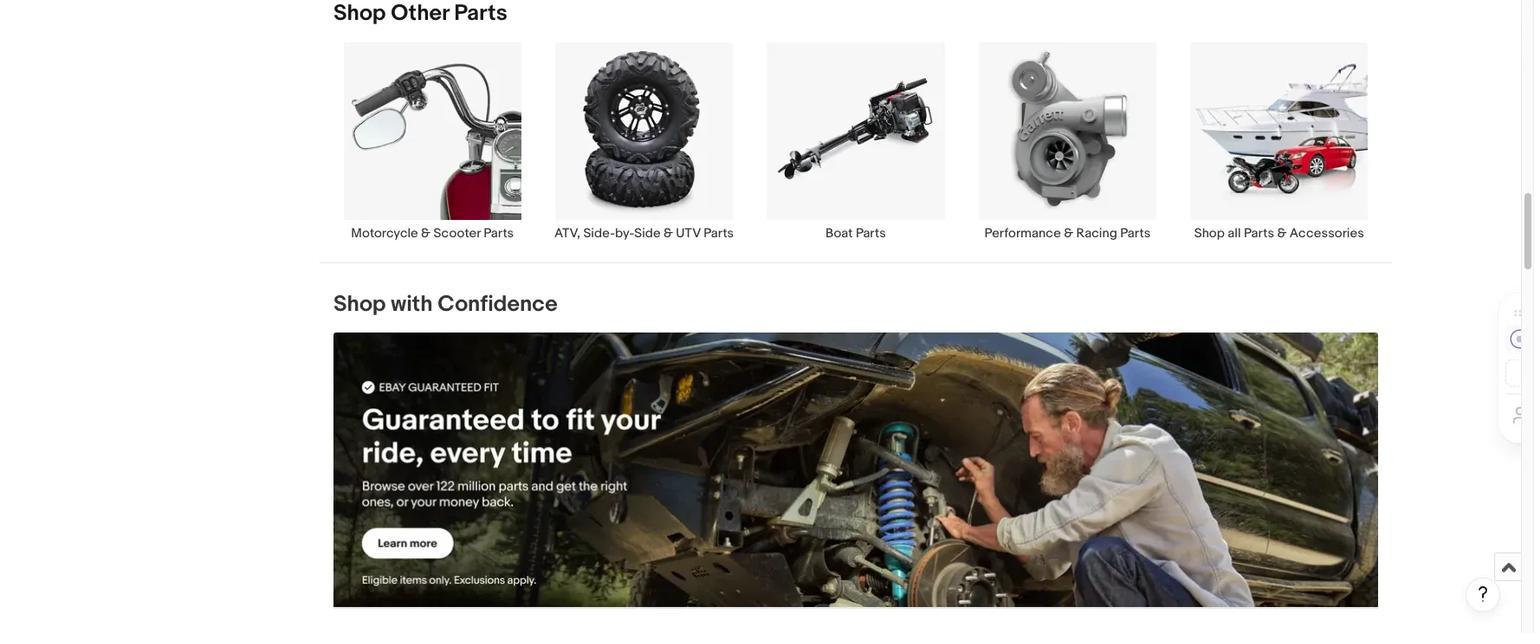 Task type: locate. For each thing, give the bounding box(es) containing it.
parts inside 'link'
[[704, 225, 734, 242]]

atv,
[[554, 225, 581, 242]]

& inside 'link'
[[664, 225, 673, 242]]

parts right boat
[[856, 225, 886, 242]]

all
[[1228, 225, 1241, 242]]

with
[[391, 291, 433, 318]]

racing
[[1076, 225, 1117, 242]]

shop
[[1194, 225, 1225, 242], [334, 291, 386, 318]]

1 & from the left
[[421, 225, 431, 242]]

None text field
[[334, 333, 1378, 608]]

utv
[[676, 225, 701, 242]]

4 parts from the left
[[1120, 225, 1151, 242]]

shop all parts & accessories
[[1194, 225, 1364, 242]]

& left accessories
[[1277, 225, 1287, 242]]

parts
[[484, 225, 514, 242], [704, 225, 734, 242], [856, 225, 886, 242], [1120, 225, 1151, 242], [1244, 225, 1274, 242]]

scooter
[[434, 225, 481, 242]]

parts right all
[[1244, 225, 1274, 242]]

boat parts
[[826, 225, 886, 242]]

confidence
[[438, 291, 558, 318]]

parts right utv
[[704, 225, 734, 242]]

parts right scooter
[[484, 225, 514, 242]]

performance & racing parts link
[[962, 41, 1173, 242]]

1 parts from the left
[[484, 225, 514, 242]]

0 vertical spatial shop
[[1194, 225, 1225, 242]]

atv, side-by-side & utv parts link
[[538, 41, 750, 242]]

2 & from the left
[[664, 225, 673, 242]]

& left utv
[[664, 225, 673, 242]]

& left scooter
[[421, 225, 431, 242]]

parts right racing
[[1120, 225, 1151, 242]]

1 vertical spatial shop
[[334, 291, 386, 318]]

performance
[[985, 225, 1061, 242]]

& left racing
[[1064, 225, 1073, 242]]

5 parts from the left
[[1244, 225, 1274, 242]]

shop left all
[[1194, 225, 1225, 242]]

0 horizontal spatial shop
[[334, 291, 386, 318]]

2 parts from the left
[[704, 225, 734, 242]]

shop left with
[[334, 291, 386, 318]]

help, opens dialogs image
[[1474, 586, 1492, 603]]

1 horizontal spatial shop
[[1194, 225, 1225, 242]]

&
[[421, 225, 431, 242], [664, 225, 673, 242], [1064, 225, 1073, 242], [1277, 225, 1287, 242]]

by-
[[615, 225, 634, 242]]

shop for shop with confidence
[[334, 291, 386, 318]]

3 parts from the left
[[856, 225, 886, 242]]

3 & from the left
[[1064, 225, 1073, 242]]

guaranteed to fit your ride, every time image
[[334, 333, 1378, 607]]

side-
[[583, 225, 615, 242]]

boat
[[826, 225, 853, 242]]



Task type: vqa. For each thing, say whether or not it's contained in the screenshot.
the rightmost 'details'
no



Task type: describe. For each thing, give the bounding box(es) containing it.
motorcycle & scooter parts
[[351, 225, 514, 242]]

motorcycle
[[351, 225, 418, 242]]

shop with confidence
[[334, 291, 558, 318]]

accessories
[[1290, 225, 1364, 242]]

performance & racing parts
[[985, 225, 1151, 242]]

side
[[634, 225, 661, 242]]

boat parts link
[[750, 41, 962, 242]]

4 & from the left
[[1277, 225, 1287, 242]]

atv, side-by-side & utv parts
[[554, 225, 734, 242]]

motorcycle & scooter parts link
[[327, 41, 538, 242]]

shop for shop all parts & accessories
[[1194, 225, 1225, 242]]

shop all parts & accessories link
[[1173, 41, 1385, 242]]



